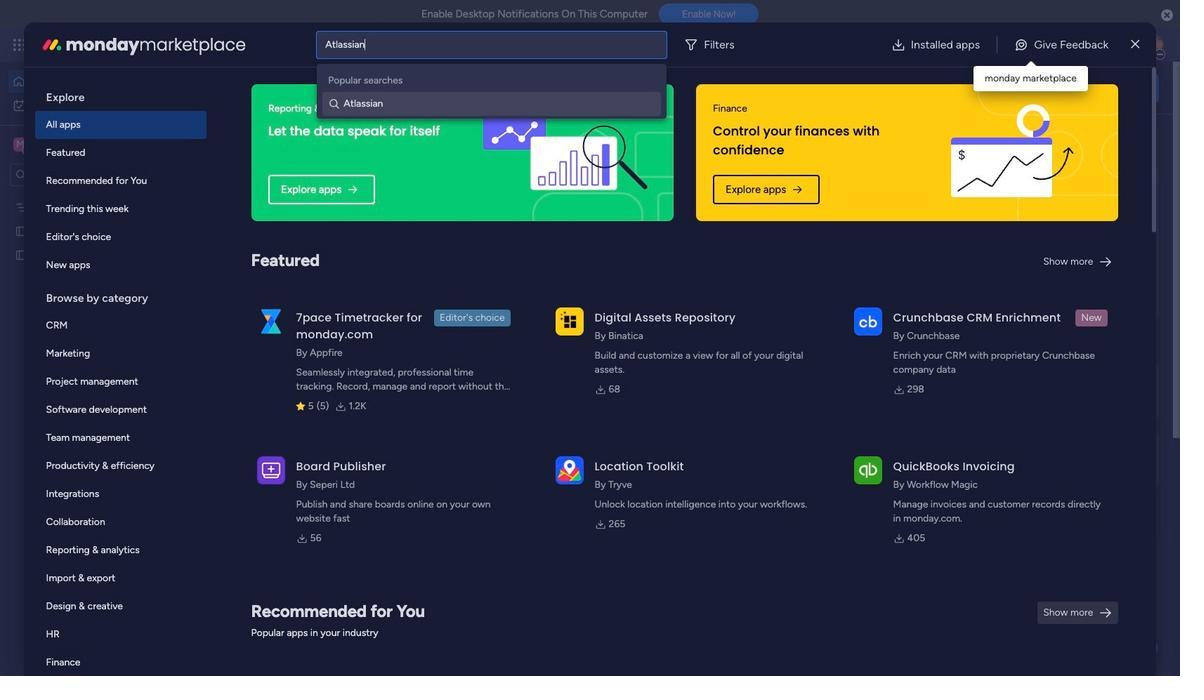 Task type: locate. For each thing, give the bounding box(es) containing it.
list box
[[35, 79, 206, 677], [0, 192, 179, 456]]

1 vertical spatial component image
[[235, 479, 247, 491]]

1 banner logo image from the left
[[474, 84, 657, 221]]

1 vertical spatial public board image
[[235, 457, 250, 472]]

workspace image
[[13, 137, 27, 152]]

monday marketplace image
[[1024, 38, 1038, 52]]

public board image
[[15, 248, 28, 261], [235, 457, 250, 472]]

Dropdown input text field
[[325, 39, 366, 51]]

dapulse x slim image
[[1131, 36, 1140, 53]]

app logo image
[[257, 308, 285, 336], [555, 308, 584, 336], [854, 308, 882, 336], [257, 456, 285, 485], [555, 456, 584, 485], [854, 456, 882, 485]]

0 horizontal spatial public board image
[[15, 248, 28, 261]]

1 horizontal spatial public board image
[[235, 457, 250, 472]]

2 banner logo image from the left
[[919, 84, 1102, 221]]

2 heading from the top
[[35, 280, 206, 312]]

1 heading from the top
[[35, 79, 206, 111]]

banner logo image
[[474, 84, 657, 221], [919, 84, 1102, 221]]

invite members image
[[993, 38, 1007, 52]]

0 horizontal spatial banner logo image
[[474, 84, 657, 221]]

component image
[[694, 307, 707, 319], [235, 479, 247, 491]]

Search in workspace field
[[30, 167, 117, 183]]

1 horizontal spatial banner logo image
[[919, 84, 1102, 221]]

search everything image
[[1058, 38, 1072, 52]]

quick search results list box
[[217, 159, 915, 518]]

select product image
[[13, 38, 27, 52]]

update feed image
[[962, 38, 976, 52]]

0 vertical spatial heading
[[35, 79, 206, 111]]

option
[[8, 70, 171, 93], [8, 94, 171, 117], [35, 111, 206, 139], [35, 139, 206, 167], [35, 167, 206, 195], [0, 194, 179, 197], [35, 195, 206, 223], [35, 223, 206, 252], [35, 252, 206, 280], [35, 312, 206, 340], [35, 340, 206, 368], [35, 368, 206, 396], [35, 396, 206, 424], [35, 424, 206, 452], [35, 452, 206, 481], [35, 481, 206, 509], [35, 509, 206, 537], [35, 537, 206, 565], [35, 565, 206, 593], [35, 593, 206, 621], [35, 621, 206, 649], [35, 649, 206, 677]]

1 horizontal spatial component image
[[694, 307, 707, 319]]

0 vertical spatial component image
[[694, 307, 707, 319]]

heading
[[35, 79, 206, 111], [35, 280, 206, 312]]

1 vertical spatial heading
[[35, 280, 206, 312]]



Task type: describe. For each thing, give the bounding box(es) containing it.
templates image image
[[961, 134, 1147, 231]]

terry turtle image
[[250, 606, 278, 634]]

see plans image
[[233, 37, 246, 53]]

0 vertical spatial public board image
[[15, 248, 28, 261]]

public board image
[[15, 224, 28, 237]]

v2 user feedback image
[[960, 80, 970, 96]]

monday marketplace image
[[40, 33, 63, 56]]

help center element
[[948, 431, 1159, 487]]

component image
[[464, 307, 477, 319]]

dapulse close image
[[1161, 8, 1173, 22]]

v2 bolt switch image
[[1069, 80, 1078, 96]]

james peterson image
[[1141, 34, 1163, 56]]

help image
[[1089, 38, 1103, 52]]

1 image
[[972, 29, 985, 45]]

notifications image
[[931, 38, 945, 52]]

workspace selection element
[[13, 136, 117, 155]]

0 horizontal spatial component image
[[235, 479, 247, 491]]



Task type: vqa. For each thing, say whether or not it's contained in the screenshot.
the left monday marketplace icon
yes



